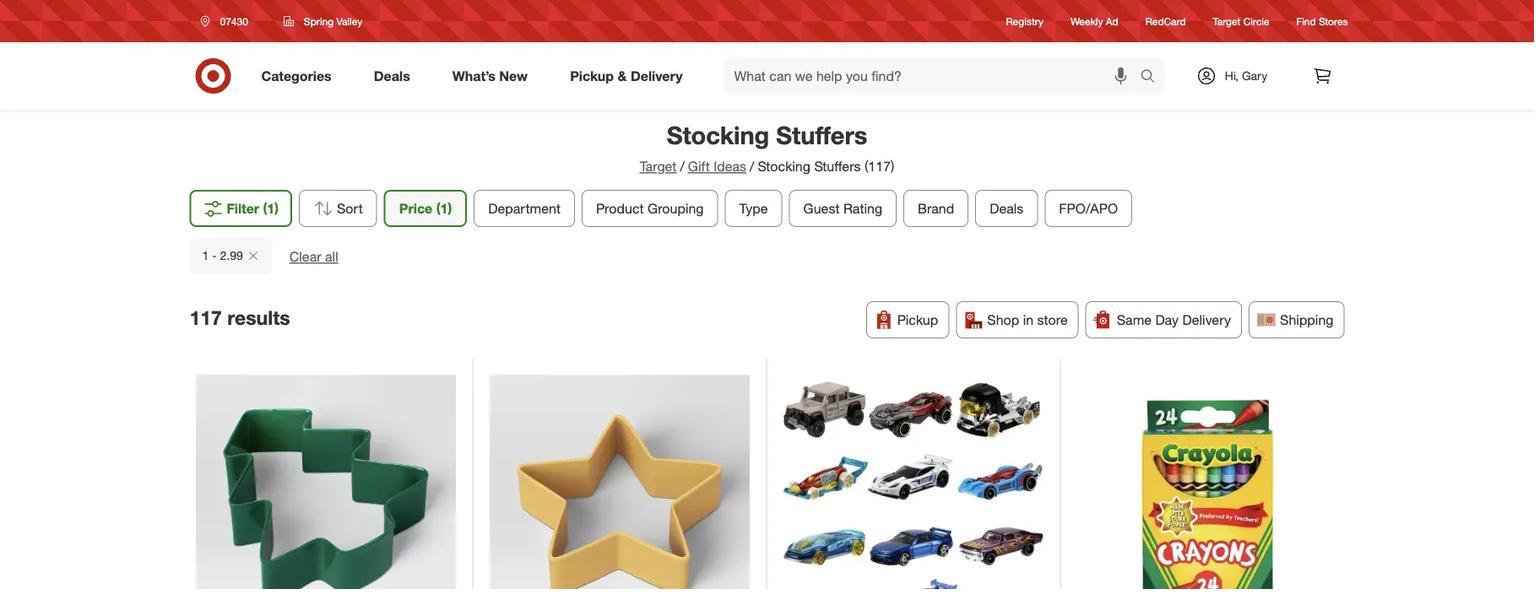 Task type: describe. For each thing, give the bounding box(es) containing it.
deals button
[[976, 190, 1038, 227]]

117 results
[[190, 306, 290, 330]]

1 vertical spatial stuffers
[[815, 158, 861, 175]]

(1) for price (1)
[[436, 200, 452, 217]]

shop
[[988, 312, 1020, 328]]

stocking stuffers target / gift ideas / stocking stuffers (117)
[[640, 120, 895, 175]]

price
[[399, 200, 433, 217]]

deals link
[[360, 57, 431, 95]]

same
[[1117, 312, 1152, 328]]

weekly ad
[[1071, 15, 1119, 27]]

results
[[227, 306, 290, 330]]

delivery for pickup & delivery
[[631, 68, 683, 84]]

weekly ad link
[[1071, 14, 1119, 28]]

type button
[[725, 190, 783, 227]]

pickup & delivery
[[570, 68, 683, 84]]

department button
[[474, 190, 575, 227]]

target link
[[640, 158, 677, 175]]

fpo/apo button
[[1045, 190, 1133, 227]]

same day delivery
[[1117, 312, 1231, 328]]

2 / from the left
[[750, 158, 755, 175]]

same day delivery button
[[1086, 301, 1242, 339]]

shipping button
[[1249, 301, 1345, 339]]

07430
[[220, 15, 248, 27]]

spring valley
[[304, 15, 362, 27]]

1 - 2.99 button
[[190, 237, 273, 274]]

all
[[325, 249, 338, 265]]

pickup & delivery link
[[556, 57, 704, 95]]

rating
[[844, 200, 883, 217]]

find stores link
[[1297, 14, 1348, 28]]

target circle
[[1213, 15, 1270, 27]]

ad
[[1106, 15, 1119, 27]]

spring
[[304, 15, 334, 27]]

fpo/apo
[[1059, 200, 1118, 217]]

gary
[[1242, 68, 1268, 83]]

gift ideas link
[[688, 158, 747, 175]]

1 horizontal spatial target
[[1213, 15, 1241, 27]]

price (1)
[[399, 200, 452, 217]]

1 vertical spatial stocking
[[758, 158, 811, 175]]

pickup for pickup & delivery
[[570, 68, 614, 84]]

type
[[739, 200, 768, 217]]

what's new link
[[438, 57, 549, 95]]

redcard link
[[1146, 14, 1186, 28]]

clear all button
[[289, 247, 338, 267]]

product
[[596, 200, 644, 217]]

what's new
[[452, 68, 528, 84]]

redcard
[[1146, 15, 1186, 27]]

sort button
[[299, 190, 377, 227]]

2.99
[[220, 248, 243, 263]]

07430 button
[[190, 6, 266, 36]]

hi, gary
[[1225, 68, 1268, 83]]

categories
[[261, 68, 332, 84]]

0 vertical spatial stuffers
[[776, 120, 868, 150]]

ideas
[[714, 158, 747, 175]]

brand
[[918, 200, 954, 217]]

filter (1)
[[227, 200, 279, 217]]

shop in store button
[[956, 301, 1079, 339]]



Task type: vqa. For each thing, say whether or not it's contained in the screenshot.
'1 - 2.99' button
yes



Task type: locate. For each thing, give the bounding box(es) containing it.
stocking
[[667, 120, 770, 150], [758, 158, 811, 175]]

target left circle
[[1213, 15, 1241, 27]]

filter
[[227, 200, 259, 217]]

product grouping
[[596, 200, 704, 217]]

pickup
[[570, 68, 614, 84], [898, 312, 939, 328]]

deals for deals link
[[374, 68, 410, 84]]

stuffers
[[776, 120, 868, 150], [815, 158, 861, 175]]

/ left the gift
[[680, 158, 685, 175]]

find stores
[[1297, 15, 1348, 27]]

find
[[1297, 15, 1316, 27]]

1 / from the left
[[680, 158, 685, 175]]

target left the gift
[[640, 158, 677, 175]]

1 horizontal spatial deals
[[990, 200, 1024, 217]]

deals
[[374, 68, 410, 84], [990, 200, 1024, 217]]

guest rating
[[804, 200, 883, 217]]

(1) for filter (1)
[[263, 200, 279, 217]]

shipping
[[1280, 312, 1334, 328]]

0 horizontal spatial /
[[680, 158, 685, 175]]

stuffers left the (117)
[[815, 158, 861, 175]]

target inside the stocking stuffers target / gift ideas / stocking stuffers (117)
[[640, 158, 677, 175]]

spring valley button
[[273, 6, 373, 36]]

hi,
[[1225, 68, 1239, 83]]

1 (1) from the left
[[263, 200, 279, 217]]

delivery inside button
[[1183, 312, 1231, 328]]

&
[[618, 68, 627, 84]]

guest
[[804, 200, 840, 217]]

registry
[[1006, 15, 1044, 27]]

gift
[[688, 158, 710, 175]]

circle
[[1244, 15, 1270, 27]]

search button
[[1133, 57, 1174, 98]]

delivery
[[631, 68, 683, 84], [1183, 312, 1231, 328]]

(117)
[[865, 158, 895, 175]]

search
[[1133, 69, 1174, 86]]

delivery for same day delivery
[[1183, 312, 1231, 328]]

0 vertical spatial stocking
[[667, 120, 770, 150]]

weekly
[[1071, 15, 1103, 27]]

day
[[1156, 312, 1179, 328]]

0 vertical spatial deals
[[374, 68, 410, 84]]

deals left "what's"
[[374, 68, 410, 84]]

0 horizontal spatial delivery
[[631, 68, 683, 84]]

crayola 24ct kids crayons image
[[1078, 375, 1339, 590], [1078, 375, 1339, 590]]

clear
[[289, 249, 321, 265]]

hot wheels single pack – (styles may vary) image
[[784, 375, 1044, 590], [784, 375, 1044, 590]]

pickup inside button
[[898, 312, 939, 328]]

categories link
[[247, 57, 353, 95]]

0 horizontal spatial pickup
[[570, 68, 614, 84]]

1 horizontal spatial /
[[750, 158, 755, 175]]

delivery right "day"
[[1183, 312, 1231, 328]]

(1) inside button
[[263, 200, 279, 217]]

2 (1) from the left
[[436, 200, 452, 217]]

/
[[680, 158, 685, 175], [750, 158, 755, 175]]

-
[[212, 248, 217, 263]]

1 - 2.99
[[202, 248, 243, 263]]

117
[[190, 306, 222, 330]]

deals right brand
[[990, 200, 1024, 217]]

registry link
[[1006, 14, 1044, 28]]

brand button
[[904, 190, 969, 227]]

shop in store
[[988, 312, 1068, 328]]

What can we help you find? suggestions appear below search field
[[724, 57, 1145, 95]]

1 vertical spatial delivery
[[1183, 312, 1231, 328]]

what's
[[452, 68, 496, 84]]

in
[[1023, 312, 1034, 328]]

1
[[202, 248, 209, 263]]

new
[[499, 68, 528, 84]]

stocking up type
[[758, 158, 811, 175]]

(1)
[[263, 200, 279, 217], [436, 200, 452, 217]]

delivery right &
[[631, 68, 683, 84]]

deals inside button
[[990, 200, 1024, 217]]

0 vertical spatial delivery
[[631, 68, 683, 84]]

christmas tree cookie cutter green - wondershop™ image
[[196, 375, 456, 590], [196, 375, 456, 590]]

stores
[[1319, 15, 1348, 27]]

sort
[[337, 200, 363, 217]]

clear all
[[289, 249, 338, 265]]

pickup button
[[866, 301, 950, 339]]

valley
[[337, 15, 362, 27]]

0 vertical spatial pickup
[[570, 68, 614, 84]]

pickup for pickup
[[898, 312, 939, 328]]

1 horizontal spatial pickup
[[898, 312, 939, 328]]

target circle link
[[1213, 14, 1270, 28]]

1 vertical spatial target
[[640, 158, 677, 175]]

target
[[1213, 15, 1241, 27], [640, 158, 677, 175]]

(1) right the filter
[[263, 200, 279, 217]]

0 vertical spatial target
[[1213, 15, 1241, 27]]

product grouping button
[[582, 190, 718, 227]]

christmas star cookie cutter yellow - wondershop™ image
[[490, 375, 750, 590], [490, 375, 750, 590]]

0 horizontal spatial (1)
[[263, 200, 279, 217]]

stocking up gift ideas link
[[667, 120, 770, 150]]

1 vertical spatial deals
[[990, 200, 1024, 217]]

guest rating button
[[789, 190, 897, 227]]

1 vertical spatial pickup
[[898, 312, 939, 328]]

(1) right price
[[436, 200, 452, 217]]

stuffers up the (117)
[[776, 120, 868, 150]]

department
[[488, 200, 561, 217]]

deals for deals button
[[990, 200, 1024, 217]]

1 horizontal spatial delivery
[[1183, 312, 1231, 328]]

grouping
[[648, 200, 704, 217]]

filter (1) button
[[190, 190, 292, 227]]

1 horizontal spatial (1)
[[436, 200, 452, 217]]

store
[[1038, 312, 1068, 328]]

/ right ideas
[[750, 158, 755, 175]]

0 horizontal spatial deals
[[374, 68, 410, 84]]

0 horizontal spatial target
[[640, 158, 677, 175]]



